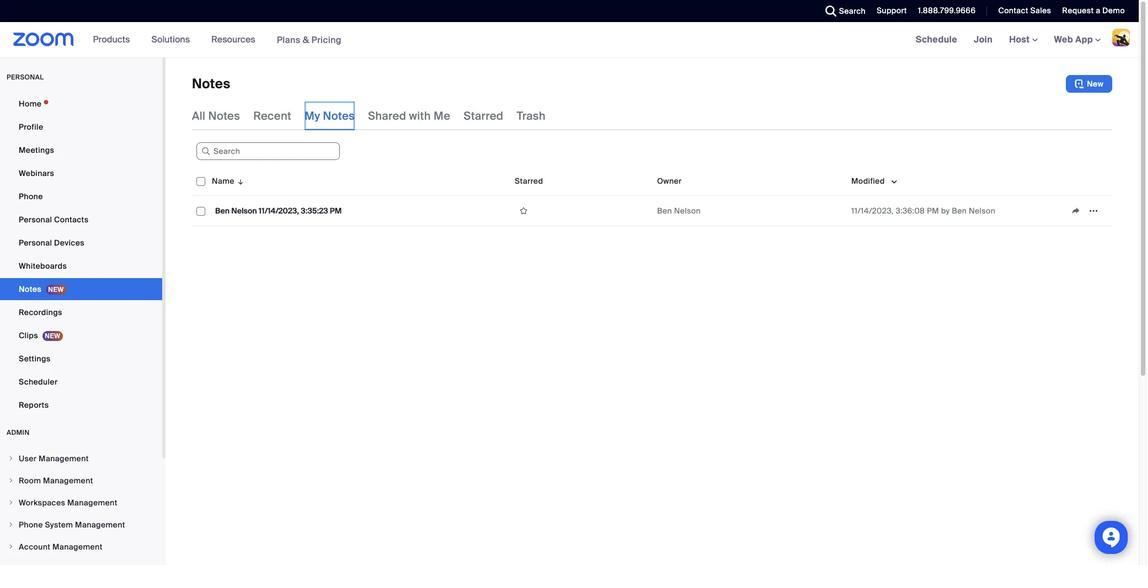 Task type: describe. For each thing, give the bounding box(es) containing it.
a
[[1097, 6, 1101, 15]]

demo
[[1103, 6, 1126, 15]]

admin menu menu
[[0, 448, 162, 565]]

recent
[[253, 109, 292, 123]]

nelson for ben nelson
[[675, 206, 701, 216]]

web
[[1055, 34, 1074, 45]]

personal menu menu
[[0, 93, 162, 417]]

whiteboards link
[[0, 255, 162, 277]]

ben nelson 11/14/2023, 3:35:23 pm
[[215, 206, 342, 216]]

user management menu item
[[0, 448, 162, 469]]

reports link
[[0, 394, 162, 416]]

zoom logo image
[[13, 33, 74, 46]]

notes link
[[0, 278, 162, 300]]

phone system management
[[19, 520, 125, 530]]

support
[[877, 6, 908, 15]]

meetings navigation
[[908, 22, 1140, 58]]

home link
[[0, 93, 162, 115]]

settings link
[[0, 348, 162, 370]]

recordings link
[[0, 301, 162, 324]]

settings
[[19, 354, 51, 364]]

contact sales
[[999, 6, 1052, 15]]

1 vertical spatial starred
[[515, 176, 543, 186]]

room management menu item
[[0, 470, 162, 491]]

resources
[[212, 34, 255, 45]]

phone for phone
[[19, 192, 43, 202]]

nelson for ben nelson 11/14/2023, 3:35:23 pm
[[231, 206, 257, 216]]

products
[[93, 34, 130, 45]]

search button
[[817, 0, 869, 22]]

products button
[[93, 22, 135, 57]]

web app
[[1055, 34, 1094, 45]]

11/14/2023, 3:36:08 pm by ben nelson
[[852, 206, 996, 216]]

notes up all notes
[[192, 75, 231, 92]]

devices
[[54, 238, 84, 248]]

request a demo
[[1063, 6, 1126, 15]]

room management
[[19, 476, 93, 486]]

scheduler
[[19, 377, 58, 387]]

&
[[303, 34, 309, 46]]

all
[[192, 109, 206, 123]]

new button
[[1067, 75, 1113, 93]]

plans & pricing
[[277, 34, 342, 46]]

ben nelson 11/14/2023, 3:35:23 pm button
[[212, 204, 345, 218]]

shared
[[368, 109, 406, 123]]

whiteboards
[[19, 261, 67, 271]]

management for account management
[[52, 542, 103, 552]]

right image for user management
[[8, 455, 14, 462]]

11/14/2023, inside button
[[259, 206, 299, 216]]

starred inside tabs of all notes page tab list
[[464, 109, 504, 123]]

phone for phone system management
[[19, 520, 43, 530]]

new
[[1088, 79, 1104, 89]]

account management menu item
[[0, 537, 162, 558]]

plans
[[277, 34, 301, 46]]

contacts
[[54, 215, 89, 225]]

personal contacts
[[19, 215, 89, 225]]

system
[[45, 520, 73, 530]]

clips link
[[0, 325, 162, 347]]

by
[[942, 206, 950, 216]]

notes right my
[[323, 109, 355, 123]]

banner containing products
[[0, 22, 1140, 58]]

arrow down image
[[235, 174, 245, 188]]

tabs of all notes page tab list
[[192, 102, 546, 130]]

resources button
[[212, 22, 260, 57]]

account
[[19, 542, 50, 552]]

right image for room management
[[8, 478, 14, 484]]

notes inside notes link
[[19, 284, 41, 294]]

management up account management menu item
[[75, 520, 125, 530]]

my notes
[[305, 109, 355, 123]]

ben nelson 11/14/2023, 3:35:23 pm unstarred image
[[515, 206, 533, 216]]

host
[[1010, 34, 1033, 45]]

phone system management menu item
[[0, 515, 162, 536]]

meetings
[[19, 145, 54, 155]]

personal contacts link
[[0, 209, 162, 231]]

contact
[[999, 6, 1029, 15]]

more options for ben nelson 11/14/2023, 3:35:23 pm image
[[1085, 206, 1103, 216]]

clips
[[19, 331, 38, 341]]

name
[[212, 176, 235, 186]]

join link
[[966, 22, 1002, 57]]

user
[[19, 454, 37, 464]]

admin
[[7, 428, 30, 437]]



Task type: locate. For each thing, give the bounding box(es) containing it.
1 vertical spatial phone
[[19, 520, 43, 530]]

workspaces management menu item
[[0, 492, 162, 513]]

0 vertical spatial right image
[[8, 500, 14, 506]]

application
[[192, 167, 1121, 235], [1068, 203, 1109, 219]]

management
[[39, 454, 89, 464], [43, 476, 93, 486], [67, 498, 117, 508], [75, 520, 125, 530], [52, 542, 103, 552]]

phone down webinars
[[19, 192, 43, 202]]

1 personal from the top
[[19, 215, 52, 225]]

0 horizontal spatial pm
[[330, 206, 342, 216]]

ben for ben nelson 11/14/2023, 3:35:23 pm
[[215, 206, 230, 216]]

banner
[[0, 22, 1140, 58]]

join
[[974, 34, 993, 45]]

2 phone from the top
[[19, 520, 43, 530]]

shared with me
[[368, 109, 451, 123]]

user management
[[19, 454, 89, 464]]

0 horizontal spatial ben
[[215, 206, 230, 216]]

personal up "whiteboards" in the left top of the page
[[19, 238, 52, 248]]

personal inside personal contacts link
[[19, 215, 52, 225]]

scheduler link
[[0, 371, 162, 393]]

2 horizontal spatial ben
[[952, 206, 967, 216]]

0 horizontal spatial 11/14/2023,
[[259, 206, 299, 216]]

pm
[[330, 206, 342, 216], [928, 206, 940, 216]]

2 right image from the top
[[8, 478, 14, 484]]

nelson down arrow down 'icon'
[[231, 206, 257, 216]]

webinars
[[19, 168, 54, 178]]

1 vertical spatial right image
[[8, 522, 14, 528]]

1 horizontal spatial ben
[[658, 206, 672, 216]]

plans & pricing link
[[277, 34, 342, 46], [277, 34, 342, 46]]

3 right image from the top
[[8, 544, 14, 550]]

reports
[[19, 400, 49, 410]]

pricing
[[312, 34, 342, 46]]

starred right me
[[464, 109, 504, 123]]

solutions
[[151, 34, 190, 45]]

home
[[19, 99, 42, 109]]

0 vertical spatial personal
[[19, 215, 52, 225]]

management for workspaces management
[[67, 498, 117, 508]]

starred
[[464, 109, 504, 123], [515, 176, 543, 186]]

right image left user
[[8, 455, 14, 462]]

personal for personal devices
[[19, 238, 52, 248]]

right image left system
[[8, 522, 14, 528]]

profile link
[[0, 116, 162, 138]]

1 phone from the top
[[19, 192, 43, 202]]

with
[[409, 109, 431, 123]]

right image for workspaces management
[[8, 500, 14, 506]]

right image inside phone system management menu item
[[8, 522, 14, 528]]

app
[[1076, 34, 1094, 45]]

3 nelson from the left
[[969, 206, 996, 216]]

ben down name
[[215, 206, 230, 216]]

product information navigation
[[85, 22, 350, 58]]

1 right image from the top
[[8, 455, 14, 462]]

sales
[[1031, 6, 1052, 15]]

right image inside "user management" menu item
[[8, 455, 14, 462]]

nelson right by
[[969, 206, 996, 216]]

application containing name
[[192, 167, 1121, 235]]

profile
[[19, 122, 43, 132]]

2 horizontal spatial nelson
[[969, 206, 996, 216]]

management up workspaces management
[[43, 476, 93, 486]]

3 ben from the left
[[952, 206, 967, 216]]

phone up account in the left of the page
[[19, 520, 43, 530]]

11/14/2023, left 3:35:23
[[259, 206, 299, 216]]

schedule link
[[908, 22, 966, 57]]

phone link
[[0, 186, 162, 208]]

1 horizontal spatial nelson
[[675, 206, 701, 216]]

ben down owner at top
[[658, 206, 672, 216]]

personal inside personal devices link
[[19, 238, 52, 248]]

profile picture image
[[1113, 29, 1131, 46]]

phone inside menu item
[[19, 520, 43, 530]]

0 vertical spatial right image
[[8, 455, 14, 462]]

1 horizontal spatial pm
[[928, 206, 940, 216]]

0 vertical spatial phone
[[19, 192, 43, 202]]

notes up recordings
[[19, 284, 41, 294]]

1 vertical spatial personal
[[19, 238, 52, 248]]

right image
[[8, 500, 14, 506], [8, 522, 14, 528], [8, 544, 14, 550]]

management up room management
[[39, 454, 89, 464]]

search
[[840, 6, 866, 16]]

account management
[[19, 542, 103, 552]]

1 horizontal spatial starred
[[515, 176, 543, 186]]

3:35:23
[[301, 206, 328, 216]]

host button
[[1010, 34, 1038, 45]]

ben nelson
[[658, 206, 701, 216]]

right image for account management
[[8, 544, 14, 550]]

workspaces management
[[19, 498, 117, 508]]

management for user management
[[39, 454, 89, 464]]

management inside menu item
[[39, 454, 89, 464]]

1 ben from the left
[[215, 206, 230, 216]]

Search text field
[[197, 142, 340, 160]]

right image left 'room'
[[8, 478, 14, 484]]

right image inside account management menu item
[[8, 544, 14, 550]]

contact sales link
[[991, 0, 1055, 22], [999, 6, 1052, 15]]

11/14/2023,
[[259, 206, 299, 216], [852, 206, 894, 216]]

right image inside workspaces management menu item
[[8, 500, 14, 506]]

personal
[[19, 215, 52, 225], [19, 238, 52, 248]]

ben right by
[[952, 206, 967, 216]]

2 right image from the top
[[8, 522, 14, 528]]

webinars link
[[0, 162, 162, 184]]

1 horizontal spatial 11/14/2023,
[[852, 206, 894, 216]]

1 vertical spatial right image
[[8, 478, 14, 484]]

11/14/2023, down modified
[[852, 206, 894, 216]]

my
[[305, 109, 320, 123]]

request
[[1063, 6, 1094, 15]]

1 right image from the top
[[8, 500, 14, 506]]

1.888.799.9666 button
[[910, 0, 979, 22], [919, 6, 976, 15]]

personal for personal contacts
[[19, 215, 52, 225]]

2 personal from the top
[[19, 238, 52, 248]]

recordings
[[19, 308, 62, 317]]

2 pm from the left
[[928, 206, 940, 216]]

management for room management
[[43, 476, 93, 486]]

nelson inside button
[[231, 206, 257, 216]]

1.888.799.9666
[[919, 6, 976, 15]]

right image left workspaces on the left bottom of page
[[8, 500, 14, 506]]

personal
[[7, 73, 44, 82]]

notes
[[192, 75, 231, 92], [208, 109, 240, 123], [323, 109, 355, 123], [19, 284, 41, 294]]

2 ben from the left
[[658, 206, 672, 216]]

right image inside room management menu item
[[8, 478, 14, 484]]

personal up personal devices
[[19, 215, 52, 225]]

share image
[[1068, 206, 1085, 216]]

pm right 3:35:23
[[330, 206, 342, 216]]

2 nelson from the left
[[675, 206, 701, 216]]

solutions button
[[151, 22, 195, 57]]

0 horizontal spatial starred
[[464, 109, 504, 123]]

1 pm from the left
[[330, 206, 342, 216]]

request a demo link
[[1055, 0, 1140, 22], [1063, 6, 1126, 15]]

nelson
[[231, 206, 257, 216], [675, 206, 701, 216], [969, 206, 996, 216]]

pm left by
[[928, 206, 940, 216]]

trash
[[517, 109, 546, 123]]

all notes
[[192, 109, 240, 123]]

phone inside personal menu menu
[[19, 192, 43, 202]]

1 11/14/2023, from the left
[[259, 206, 299, 216]]

phone
[[19, 192, 43, 202], [19, 520, 43, 530]]

workspaces
[[19, 498, 65, 508]]

0 horizontal spatial nelson
[[231, 206, 257, 216]]

ben for ben nelson
[[658, 206, 672, 216]]

room
[[19, 476, 41, 486]]

starred up ben nelson 11/14/2023, 3:35:23 pm unstarred "icon"
[[515, 176, 543, 186]]

2 vertical spatial right image
[[8, 544, 14, 550]]

pm inside button
[[330, 206, 342, 216]]

me
[[434, 109, 451, 123]]

modified
[[852, 176, 885, 186]]

nelson down owner at top
[[675, 206, 701, 216]]

owner
[[658, 176, 682, 186]]

notes right all at the left top of page
[[208, 109, 240, 123]]

0 vertical spatial starred
[[464, 109, 504, 123]]

right image for phone system management
[[8, 522, 14, 528]]

right image left account in the left of the page
[[8, 544, 14, 550]]

right image
[[8, 455, 14, 462], [8, 478, 14, 484]]

management down phone system management menu item
[[52, 542, 103, 552]]

personal devices
[[19, 238, 84, 248]]

meetings link
[[0, 139, 162, 161]]

ben inside button
[[215, 206, 230, 216]]

management down room management menu item
[[67, 498, 117, 508]]

1 nelson from the left
[[231, 206, 257, 216]]

schedule
[[916, 34, 958, 45]]

web app button
[[1055, 34, 1101, 45]]

3:36:08
[[896, 206, 925, 216]]

2 11/14/2023, from the left
[[852, 206, 894, 216]]

support link
[[869, 0, 910, 22], [877, 6, 908, 15]]

personal devices link
[[0, 232, 162, 254]]



Task type: vqa. For each thing, say whether or not it's contained in the screenshot.
ACCOUNT MANAGEMENT menu item
yes



